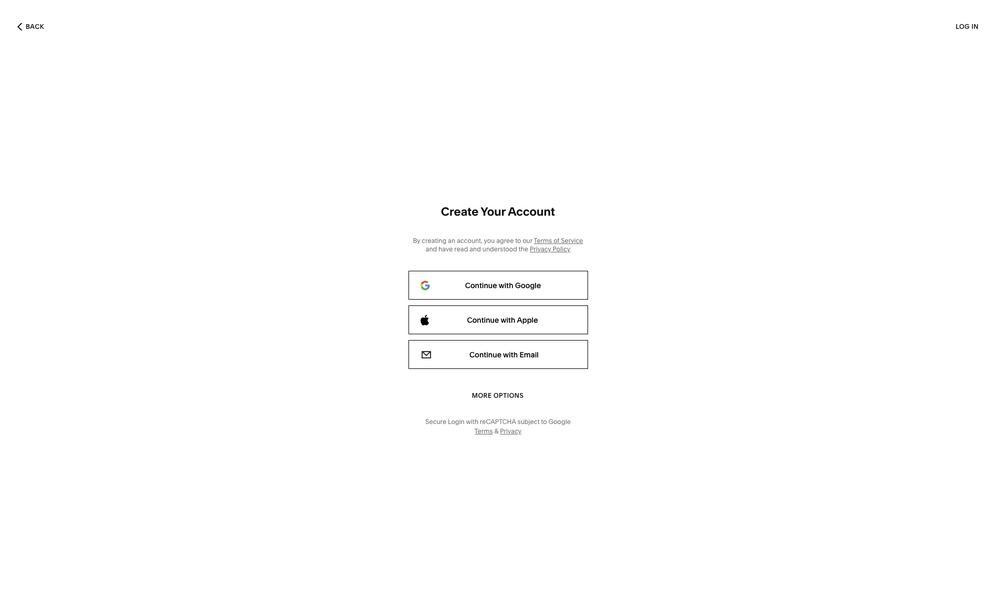 Task type: locate. For each thing, give the bounding box(es) containing it.
lusaka element
[[358, 230, 639, 605]]

lusaka image
[[358, 230, 639, 605]]



Task type: vqa. For each thing, say whether or not it's contained in the screenshot.
LUSAKA image
yes



